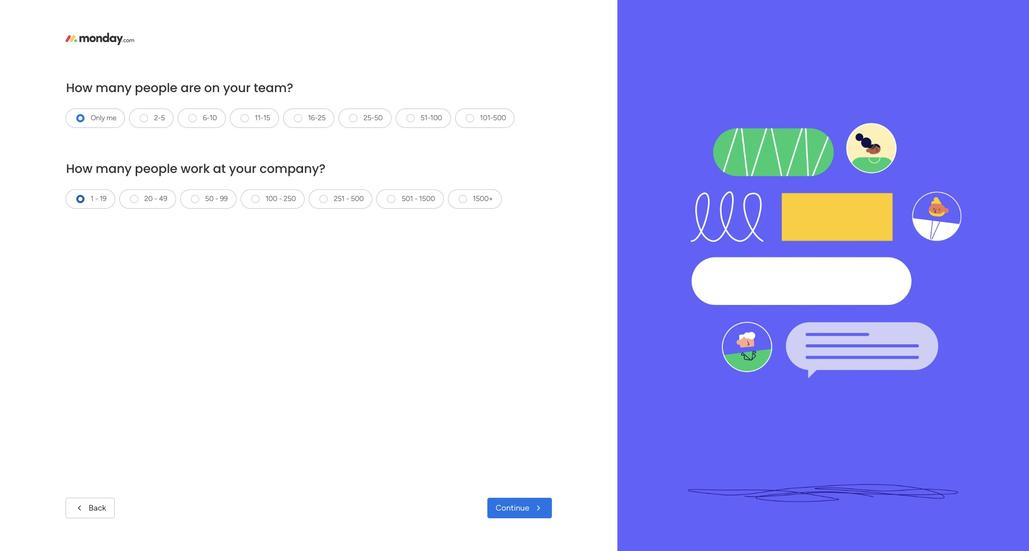 Task type: vqa. For each thing, say whether or not it's contained in the screenshot.
Sales
no



Task type: locate. For each thing, give the bounding box(es) containing it.
continue button
[[487, 498, 552, 519]]

2 how from the top
[[66, 160, 93, 177]]

50 left 99
[[205, 195, 214, 203]]

your right the on on the left of the page
[[223, 79, 251, 96]]

1 vertical spatial people
[[135, 160, 177, 177]]

500
[[493, 114, 506, 122], [351, 195, 364, 203]]

25-
[[364, 114, 374, 122]]

1 - from the left
[[95, 195, 98, 203]]

- left 49
[[154, 195, 157, 203]]

0 vertical spatial 50
[[374, 114, 383, 122]]

6 - from the left
[[415, 195, 418, 203]]

0 horizontal spatial 500
[[351, 195, 364, 203]]

1 vertical spatial 50
[[205, 195, 214, 203]]

only me
[[91, 114, 116, 122]]

1 vertical spatial 500
[[351, 195, 364, 203]]

2 people from the top
[[135, 160, 177, 177]]

team?
[[254, 79, 293, 96]]

50 - 99
[[205, 195, 228, 203]]

4 - from the left
[[279, 195, 282, 203]]

back
[[89, 503, 106, 513]]

501 - 1500
[[402, 195, 435, 203]]

15
[[263, 114, 270, 122]]

1 horizontal spatial 50
[[374, 114, 383, 122]]

1 horizontal spatial 100
[[430, 114, 442, 122]]

- for 251
[[346, 195, 349, 203]]

0 vertical spatial how
[[66, 79, 93, 96]]

50 left 51-
[[374, 114, 383, 122]]

- for 50
[[215, 195, 218, 203]]

1 vertical spatial your
[[229, 160, 256, 177]]

- right 501
[[415, 195, 418, 203]]

0 vertical spatial 100
[[430, 114, 442, 122]]

1 - 19
[[91, 195, 106, 203]]

how up only
[[66, 79, 93, 96]]

0 vertical spatial people
[[135, 79, 177, 96]]

how
[[66, 79, 93, 96], [66, 160, 93, 177]]

2 many from the top
[[96, 160, 132, 177]]

how up 1
[[66, 160, 93, 177]]

company?
[[260, 160, 326, 177]]

6-10
[[203, 114, 217, 122]]

- right 251
[[346, 195, 349, 203]]

many up me
[[96, 79, 132, 96]]

people
[[135, 79, 177, 96], [135, 160, 177, 177]]

100 left 101-
[[430, 114, 442, 122]]

people up 20 - 49
[[135, 160, 177, 177]]

1 many from the top
[[96, 79, 132, 96]]

how many people work at your company?
[[66, 160, 326, 177]]

100
[[430, 114, 442, 122], [266, 195, 277, 203]]

many for how many people work at your company?
[[96, 160, 132, 177]]

- left 99
[[215, 195, 218, 203]]

0 vertical spatial 500
[[493, 114, 506, 122]]

1
[[91, 195, 93, 203]]

51-100
[[421, 114, 442, 122]]

3 - from the left
[[215, 195, 218, 203]]

1 vertical spatial many
[[96, 160, 132, 177]]

25-50
[[364, 114, 383, 122]]

10
[[210, 114, 217, 122]]

1 vertical spatial 100
[[266, 195, 277, 203]]

0 horizontal spatial 50
[[205, 195, 214, 203]]

me
[[107, 114, 116, 122]]

101-
[[480, 114, 493, 122]]

how many people work in your company? image
[[627, 0, 1019, 551]]

100 - 250
[[266, 195, 296, 203]]

1 how from the top
[[66, 79, 93, 96]]

2-
[[154, 114, 161, 122]]

your
[[223, 79, 251, 96], [229, 160, 256, 177]]

5 - from the left
[[346, 195, 349, 203]]

- for 20
[[154, 195, 157, 203]]

1500+
[[473, 195, 493, 203]]

many up 19
[[96, 160, 132, 177]]

0 vertical spatial many
[[96, 79, 132, 96]]

your right at
[[229, 160, 256, 177]]

100 left '250'
[[266, 195, 277, 203]]

1 vertical spatial how
[[66, 160, 93, 177]]

- right 1
[[95, 195, 98, 203]]

people up "2-"
[[135, 79, 177, 96]]

2 - from the left
[[154, 195, 157, 203]]

people for are
[[135, 79, 177, 96]]

1 people from the top
[[135, 79, 177, 96]]

- left '250'
[[279, 195, 282, 203]]

99
[[220, 195, 228, 203]]

19
[[100, 195, 106, 203]]

are
[[181, 79, 201, 96]]

6-
[[203, 114, 210, 122]]

-
[[95, 195, 98, 203], [154, 195, 157, 203], [215, 195, 218, 203], [279, 195, 282, 203], [346, 195, 349, 203], [415, 195, 418, 203]]

how for how many people are on your team?
[[66, 79, 93, 96]]

many
[[96, 79, 132, 96], [96, 160, 132, 177]]

50
[[374, 114, 383, 122], [205, 195, 214, 203]]

1 horizontal spatial 500
[[493, 114, 506, 122]]

0 vertical spatial your
[[223, 79, 251, 96]]

2-5
[[154, 114, 165, 122]]



Task type: describe. For each thing, give the bounding box(es) containing it.
0 horizontal spatial 100
[[266, 195, 277, 203]]

20 - 49
[[144, 195, 167, 203]]

16-25
[[308, 114, 326, 122]]

11-15
[[255, 114, 270, 122]]

- for 501
[[415, 195, 418, 203]]

- for 1
[[95, 195, 98, 203]]

your for on
[[223, 79, 251, 96]]

your for at
[[229, 160, 256, 177]]

- for 100
[[279, 195, 282, 203]]

back button
[[66, 498, 115, 519]]

25
[[318, 114, 326, 122]]

work
[[181, 160, 210, 177]]

250
[[284, 195, 296, 203]]

how for how many people work at your company?
[[66, 160, 93, 177]]

49
[[159, 195, 167, 203]]

251
[[334, 195, 345, 203]]

at
[[213, 160, 226, 177]]

16-
[[308, 114, 318, 122]]

continue
[[496, 503, 529, 513]]

5
[[161, 114, 165, 122]]

101-500
[[480, 114, 506, 122]]

logo image
[[66, 33, 134, 45]]

on
[[204, 79, 220, 96]]

many for how many people are on your team?
[[96, 79, 132, 96]]

11-
[[255, 114, 263, 122]]

only
[[91, 114, 105, 122]]

20
[[144, 195, 153, 203]]

51-
[[421, 114, 430, 122]]

how many people are on your team?
[[66, 79, 293, 96]]

501
[[402, 195, 413, 203]]

people for work
[[135, 160, 177, 177]]

251 - 500
[[334, 195, 364, 203]]

1500
[[419, 195, 435, 203]]



